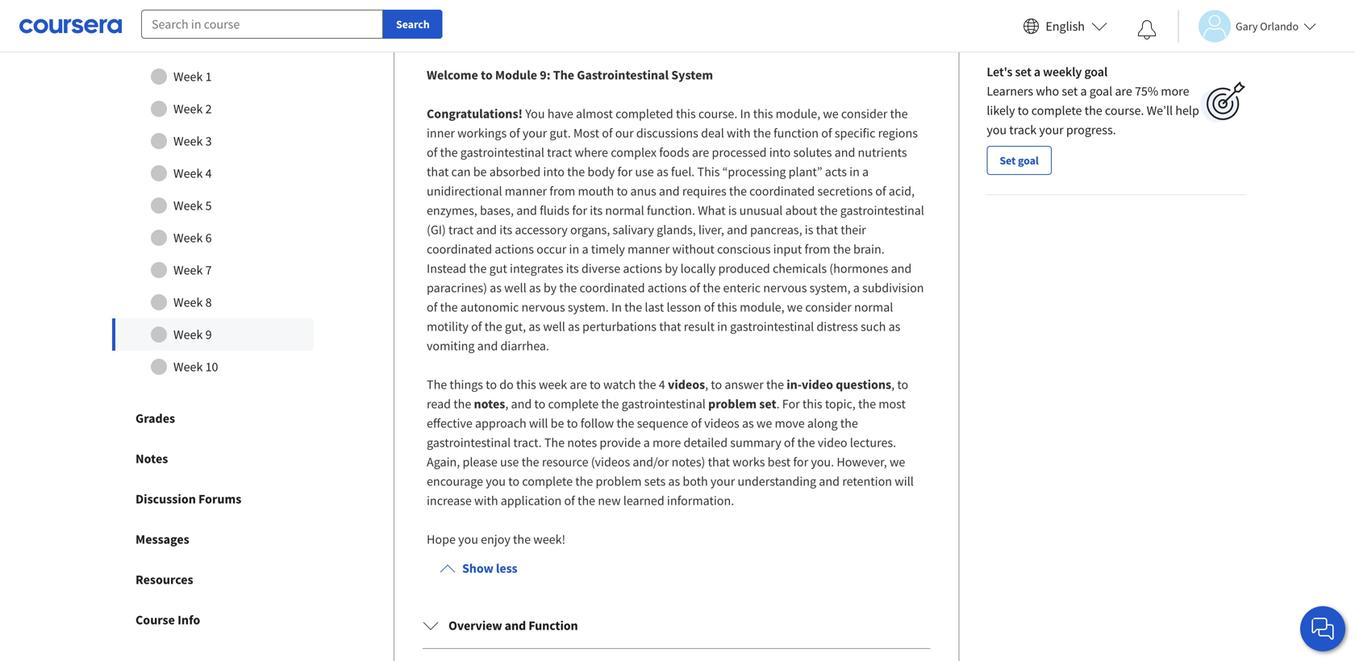 Task type: vqa. For each thing, say whether or not it's contained in the screenshot.
the left normal
yes



Task type: describe. For each thing, give the bounding box(es) containing it.
the right watch on the bottom left of the page
[[639, 377, 656, 393]]

sequence
[[637, 416, 689, 432]]

anus
[[631, 183, 657, 199]]

help center image
[[1313, 620, 1333, 639]]

hope you enjoy the week!
[[427, 532, 566, 548]]

let's set a weekly goal
[[987, 64, 1108, 80]]

that left their
[[816, 222, 838, 238]]

we'll
[[1147, 103, 1173, 119]]

function
[[529, 618, 578, 634]]

and right 'vomiting' at the left bottom of the page
[[477, 338, 498, 354]]

mouth
[[578, 183, 614, 199]]

video inside the . for this topic, the most effective approach will be to follow the sequence of videos as we move along the gastrointestinal tract. the notes provide a more detailed summary of the video lectures. again, please use the resource (videos and/or notes) that works best for you. however, we encourage you to complete the problem sets as both your understanding and retention will increase with application of the new learned information.
[[818, 435, 848, 451]]

week 9
[[173, 327, 212, 343]]

and up acts
[[835, 144, 855, 161]]

chemicals
[[773, 261, 827, 277]]

of down 'inner'
[[427, 144, 438, 161]]

week 10
[[173, 359, 218, 375]]

0 vertical spatial in
[[850, 164, 860, 180]]

summary
[[730, 435, 782, 451]]

gastrointestinal down enteric
[[730, 319, 814, 335]]

1 vertical spatial will
[[895, 474, 914, 490]]

2 vertical spatial actions
[[648, 280, 687, 296]]

last
[[645, 299, 664, 316]]

that down lesson
[[659, 319, 681, 335]]

notes
[[136, 451, 168, 467]]

progress.
[[1066, 122, 1116, 138]]

system,
[[810, 280, 851, 296]]

the left gut
[[469, 261, 487, 277]]

0 vertical spatial module,
[[776, 106, 821, 122]]

are inside learners who set a goal are 75% more likely to complete the course. we'll help you track your progress.
[[1115, 83, 1133, 99]]

read
[[427, 396, 451, 412]]

and down bases,
[[476, 222, 497, 238]]

your inside learners who set a goal are 75% more likely to complete the course. we'll help you track your progress.
[[1039, 122, 1064, 138]]

1 vertical spatial its
[[500, 222, 512, 238]]

1 vertical spatial complete
[[548, 396, 599, 412]]

"processing
[[723, 164, 786, 180]]

the down 'questions'
[[858, 396, 876, 412]]

salivary
[[613, 222, 654, 238]]

Search in course text field
[[141, 10, 383, 39]]

week for week 9
[[173, 327, 203, 343]]

discussion
[[136, 491, 196, 508]]

deal
[[701, 125, 724, 141]]

the down tract.
[[522, 454, 539, 470]]

1
[[205, 69, 212, 85]]

effective
[[427, 416, 473, 432]]

0 horizontal spatial are
[[570, 377, 587, 393]]

set goal button
[[987, 146, 1052, 175]]

0 horizontal spatial tract
[[449, 222, 474, 238]]

the left last
[[625, 299, 642, 316]]

retention
[[842, 474, 892, 490]]

the down autonomic
[[485, 319, 502, 335]]

welcome to module 9: the gastrointestinal system
[[427, 67, 713, 83]]

of up result
[[704, 299, 715, 316]]

diverse
[[582, 261, 621, 277]]

track
[[1010, 122, 1037, 138]]

1 horizontal spatial normal
[[854, 299, 893, 316]]

the down where
[[567, 164, 585, 180]]

1 horizontal spatial in
[[717, 319, 728, 335]]

requires
[[682, 183, 727, 199]]

gastrointestinal down acid,
[[840, 203, 924, 219]]

show notifications image
[[1138, 20, 1157, 40]]

videos inside the . for this topic, the most effective approach will be to follow the sequence of videos as we move along the gastrointestinal tract. the notes provide a more detailed summary of the video lectures. again, please use the resource (videos and/or notes) that works best for you. however, we encourage you to complete the problem sets as both your understanding and retention will increase with application of the new learned information.
[[704, 416, 740, 432]]

and up subdivision
[[891, 261, 912, 277]]

to inside , to read the
[[897, 377, 909, 393]]

75%
[[1135, 83, 1159, 99]]

, to read the
[[427, 377, 909, 412]]

of left acid,
[[876, 183, 886, 199]]

0 vertical spatial actions
[[495, 241, 534, 257]]

1 horizontal spatial set
[[1015, 64, 1032, 80]]

the down secretions
[[820, 203, 838, 219]]

1 vertical spatial is
[[805, 222, 814, 238]]

function.
[[647, 203, 695, 219]]

conscious
[[717, 241, 771, 257]]

resource
[[542, 454, 589, 470]]

0 vertical spatial will
[[529, 416, 548, 432]]

coursera image
[[19, 13, 122, 39]]

be inside the . for this topic, the most effective approach will be to follow the sequence of videos as we move along the gastrointestinal tract. the notes provide a more detailed summary of the video lectures. again, please use the resource (videos and/or notes) that works best for you. however, we encourage you to complete the problem sets as both your understanding and retention will increase with application of the new learned information.
[[551, 416, 564, 432]]

more inside learners who set a goal are 75% more likely to complete the course. we'll help you track your progress.
[[1161, 83, 1190, 99]]

0 vertical spatial its
[[590, 203, 603, 219]]

week for week 1
[[173, 69, 203, 85]]

more inside the . for this topic, the most effective approach will be to follow the sequence of videos as we move along the gastrointestinal tract. the notes provide a more detailed summary of the video lectures. again, please use the resource (videos and/or notes) that works best for you. however, we encourage you to complete the problem sets as both your understanding and retention will increase with application of the new learned information.
[[653, 435, 681, 451]]

1 vertical spatial by
[[544, 280, 557, 296]]

week 4 link
[[112, 157, 314, 190]]

the right enjoy
[[513, 532, 531, 548]]

english
[[1046, 18, 1085, 34]]

the down resource
[[575, 474, 593, 490]]

notes link
[[97, 439, 329, 479]]

notes , and to complete the gastrointestinal problem set
[[474, 396, 777, 412]]

to left answer at the bottom right
[[711, 377, 722, 393]]

for inside the . for this topic, the most effective approach will be to follow the sequence of videos as we move along the gastrointestinal tract. the notes provide a more detailed summary of the video lectures. again, please use the resource (videos and/or notes) that works best for you. however, we encourage you to complete the problem sets as both your understanding and retention will increase with application of the new learned information.
[[793, 454, 809, 470]]

(videos
[[591, 454, 630, 470]]

(hormones
[[830, 261, 889, 277]]

regions
[[878, 125, 918, 141]]

a down (hormones
[[853, 280, 860, 296]]

week 3
[[173, 133, 212, 149]]

enteric
[[723, 280, 761, 296]]

week
[[539, 377, 567, 393]]

1 horizontal spatial problem
[[708, 396, 757, 412]]

we down chemicals
[[787, 299, 803, 316]]

along
[[808, 416, 838, 432]]

the down notes , and to complete the gastrointestinal problem set
[[617, 416, 634, 432]]

increase
[[427, 493, 472, 509]]

9:
[[540, 67, 551, 83]]

we up specific
[[823, 106, 839, 122]]

the up motility
[[440, 299, 458, 316]]

week for week 6
[[173, 230, 203, 246]]

that inside the . for this topic, the most effective approach will be to follow the sequence of videos as we move along the gastrointestinal tract. the notes provide a more detailed summary of the video lectures. again, please use the resource (videos and/or notes) that works best for you. however, we encourage you to complete the problem sets as both your understanding and retention will increase with application of the new learned information.
[[708, 454, 730, 470]]

you inside learners who set a goal are 75% more likely to complete the course. we'll help you track your progress.
[[987, 122, 1007, 138]]

and up conscious at the top right of the page
[[727, 222, 748, 238]]

as right such
[[889, 319, 901, 335]]

1 vertical spatial the
[[427, 377, 447, 393]]

1 vertical spatial actions
[[623, 261, 662, 277]]

nutrients
[[858, 144, 907, 161]]

set
[[1000, 153, 1016, 168]]

the down locally
[[703, 280, 721, 296]]

1 vertical spatial coordinated
[[427, 241, 492, 257]]

body
[[588, 164, 615, 180]]

liver,
[[699, 222, 724, 238]]

resources
[[136, 572, 193, 588]]

0 horizontal spatial well
[[504, 280, 527, 296]]

tract.
[[513, 435, 542, 451]]

search button
[[383, 10, 443, 39]]

0 vertical spatial from
[[550, 183, 575, 199]]

overview and function button
[[410, 604, 943, 649]]

the down along
[[797, 435, 815, 451]]

the down "processing
[[729, 183, 747, 199]]

week for week 3
[[173, 133, 203, 149]]

a down organs,
[[582, 241, 589, 257]]

watch
[[603, 377, 636, 393]]

likely
[[987, 103, 1015, 119]]

0 vertical spatial for
[[618, 164, 633, 180]]

processed
[[712, 144, 767, 161]]

week 7 link
[[112, 254, 314, 286]]

function
[[774, 125, 819, 141]]

to inside "you have almost completed this course. in this module, we consider the inner workings of your gut. most of our discussions deal with the function of specific regions of the gastrointestinal tract where complex foods are processed into solutes and nutrients that can be absorbed into the body for use as fuel. this "processing plant" acts in a unidirectional manner from mouth to anus and requires the coordinated secretions of acid, enzymes, bases, and fluids for its normal function. what is unusual about the gastrointestinal (gi) tract and its accessory organs, salivary glands, liver, and pancreas, is that their coordinated actions occur in a timely manner without conscious input from the brain. instead the gut integrates its diverse actions by locally produced chemicals (hormones and paracrines) as well as by the coordinated actions of the enteric nervous system, a subdivision of the autonomic nervous system. in the last lesson of this module, we consider normal motility of the gut, as well as perturbations that result in gastrointestinal distress such as vomiting and diarrhea."
[[617, 183, 628, 199]]

0 vertical spatial by
[[665, 261, 678, 277]]

instead
[[427, 261, 466, 277]]

resources link
[[97, 560, 329, 600]]

(gi)
[[427, 222, 446, 238]]

1 horizontal spatial nervous
[[763, 280, 807, 296]]

gastrointestinal inside the . for this topic, the most effective approach will be to follow the sequence of videos as we move along the gastrointestinal tract. the notes provide a more detailed summary of the video lectures. again, please use the resource (videos and/or notes) that works best for you. however, we encourage you to complete the problem sets as both your understanding and retention will increase with application of the new learned information.
[[427, 435, 511, 451]]

the up processed
[[753, 125, 771, 141]]

of up motility
[[427, 299, 438, 316]]

this down enteric
[[717, 299, 737, 316]]

course info link
[[97, 600, 329, 641]]

0 horizontal spatial notes
[[474, 396, 505, 412]]

1 horizontal spatial from
[[805, 241, 831, 257]]

you inside the . for this topic, the most effective approach will be to follow the sequence of videos as we move along the gastrointestinal tract. the notes provide a more detailed summary of the video lectures. again, please use the resource (videos and/or notes) that works best for you. however, we encourage you to complete the problem sets as both your understanding and retention will increase with application of the new learned information.
[[486, 474, 506, 490]]

as right sets on the bottom
[[668, 474, 680, 490]]

this right do
[[516, 377, 536, 393]]

to left do
[[486, 377, 497, 393]]

. for this topic, the most effective approach will be to follow the sequence of videos as we move along the gastrointestinal tract. the notes provide a more detailed summary of the video lectures. again, please use the resource (videos and/or notes) that works best for you. however, we encourage you to complete the problem sets as both your understanding and retention will increase with application of the new learned information.
[[427, 396, 914, 509]]

fuel.
[[671, 164, 695, 180]]

you.
[[811, 454, 834, 470]]

most
[[879, 396, 906, 412]]

1 horizontal spatial 4
[[659, 377, 665, 393]]

as down gut
[[490, 280, 502, 296]]

pancreas,
[[750, 222, 802, 238]]

gastrointestinal up "absorbed"
[[461, 144, 545, 161]]

as left fuel.
[[657, 164, 669, 180]]

0 horizontal spatial ,
[[505, 396, 509, 412]]

the left new
[[578, 493, 595, 509]]

goal for a
[[1090, 83, 1113, 99]]

who
[[1036, 83, 1059, 99]]

week 1 link
[[112, 61, 314, 93]]

gary orlando
[[1236, 19, 1299, 33]]

week 2
[[173, 101, 212, 117]]

0 horizontal spatial in
[[612, 299, 622, 316]]

we up summary
[[757, 416, 772, 432]]

0 horizontal spatial manner
[[505, 183, 547, 199]]

understanding
[[738, 474, 817, 490]]

this up processed
[[753, 106, 773, 122]]

goal for weekly
[[1085, 64, 1108, 80]]

things
[[450, 377, 483, 393]]

completed
[[616, 106, 673, 122]]

to left follow
[[567, 416, 578, 432]]

learned
[[623, 493, 665, 509]]

info
[[178, 612, 200, 629]]

and up function.
[[659, 183, 680, 199]]

0 horizontal spatial into
[[543, 164, 565, 180]]

as up summary
[[742, 416, 754, 432]]

enzymes,
[[427, 203, 477, 219]]

the things to do this week are to watch the 4 videos , to answer the in-video questions
[[427, 377, 892, 393]]

and/or
[[633, 454, 669, 470]]

as right gut,
[[529, 319, 541, 335]]

to up 'application'
[[508, 474, 520, 490]]

0 vertical spatial the
[[553, 67, 574, 83]]

orlando
[[1260, 19, 1299, 33]]

course
[[136, 612, 175, 629]]

are inside "you have almost completed this course. in this module, we consider the inner workings of your gut. most of our discussions deal with the function of specific regions of the gastrointestinal tract where complex foods are processed into solutes and nutrients that can be absorbed into the body for use as fuel. this "processing plant" acts in a unidirectional manner from mouth to anus and requires the coordinated secretions of acid, enzymes, bases, and fluids for its normal function. what is unusual about the gastrointestinal (gi) tract and its accessory organs, salivary glands, liver, and pancreas, is that their coordinated actions occur in a timely manner without conscious input from the brain. instead the gut integrates its diverse actions by locally produced chemicals (hormones and paracrines) as well as by the coordinated actions of the enteric nervous system, a subdivision of the autonomic nervous system. in the last lesson of this module, we consider normal motility of the gut, as well as perturbations that result in gastrointestinal distress such as vomiting and diarrhea."
[[692, 144, 709, 161]]

acid,
[[889, 183, 915, 199]]

of right workings
[[509, 125, 520, 141]]



Task type: locate. For each thing, give the bounding box(es) containing it.
0 horizontal spatial for
[[572, 203, 587, 219]]

actions down timely
[[623, 261, 662, 277]]

2 week from the top
[[173, 101, 203, 117]]

2 horizontal spatial in
[[850, 164, 860, 180]]

module, up function
[[776, 106, 821, 122]]

the inside the . for this topic, the most effective approach will be to follow the sequence of videos as we move along the gastrointestinal tract. the notes provide a more detailed summary of the video lectures. again, please use the resource (videos and/or notes) that works best for you. however, we encourage you to complete the problem sets as both your understanding and retention will increase with application of the new learned information.
[[544, 435, 565, 451]]

course. inside "you have almost completed this course. in this module, we consider the inner workings of your gut. most of our discussions deal with the function of specific regions of the gastrointestinal tract where complex foods are processed into solutes and nutrients that can be absorbed into the body for use as fuel. this "processing plant" acts in a unidirectional manner from mouth to anus and requires the coordinated secretions of acid, enzymes, bases, and fluids for its normal function. what is unusual about the gastrointestinal (gi) tract and its accessory organs, salivary glands, liver, and pancreas, is that their coordinated actions occur in a timely manner without conscious input from the brain. instead the gut integrates its diverse actions by locally produced chemicals (hormones and paracrines) as well as by the coordinated actions of the enteric nervous system, a subdivision of the autonomic nervous system. in the last lesson of this module, we consider normal motility of the gut, as well as perturbations that result in gastrointestinal distress such as vomiting and diarrhea."
[[699, 106, 738, 122]]

2 vertical spatial coordinated
[[580, 280, 645, 296]]

that
[[427, 164, 449, 180], [816, 222, 838, 238], [659, 319, 681, 335], [708, 454, 730, 470]]

set
[[1015, 64, 1032, 80], [1062, 83, 1078, 99], [759, 396, 777, 412]]

1 vertical spatial manner
[[628, 241, 670, 257]]

1 horizontal spatial manner
[[628, 241, 670, 257]]

.
[[777, 396, 780, 412]]

complete down who
[[1032, 103, 1082, 119]]

0 horizontal spatial from
[[550, 183, 575, 199]]

be right can
[[473, 164, 487, 180]]

notes up the approach
[[474, 396, 505, 412]]

into
[[769, 144, 791, 161], [543, 164, 565, 180]]

provide
[[600, 435, 641, 451]]

1 vertical spatial from
[[805, 241, 831, 257]]

into down function
[[769, 144, 791, 161]]

0 vertical spatial with
[[727, 125, 751, 141]]

0 vertical spatial video
[[802, 377, 833, 393]]

module
[[495, 67, 537, 83]]

1 vertical spatial module,
[[740, 299, 785, 316]]

1 horizontal spatial with
[[727, 125, 751, 141]]

1 horizontal spatial by
[[665, 261, 678, 277]]

paracrines)
[[427, 280, 487, 296]]

well up diarrhea.
[[543, 319, 565, 335]]

of up detailed
[[691, 416, 702, 432]]

to left watch on the bottom left of the page
[[590, 377, 601, 393]]

week 5 link
[[112, 190, 314, 222]]

can
[[451, 164, 471, 180]]

videos
[[668, 377, 705, 393], [704, 416, 740, 432]]

of down locally
[[690, 280, 700, 296]]

week for week 10
[[173, 359, 203, 375]]

week for week 5
[[173, 198, 203, 214]]

a inside learners who set a goal are 75% more likely to complete the course. we'll help you track your progress.
[[1081, 83, 1087, 99]]

7 week from the top
[[173, 262, 203, 278]]

secretions
[[818, 183, 873, 199]]

in right occur
[[569, 241, 579, 257]]

manner down "absorbed"
[[505, 183, 547, 199]]

and
[[835, 144, 855, 161], [659, 183, 680, 199], [517, 203, 537, 219], [476, 222, 497, 238], [727, 222, 748, 238], [891, 261, 912, 277], [477, 338, 498, 354], [511, 396, 532, 412], [819, 474, 840, 490], [505, 618, 526, 634]]

the inside , to read the
[[454, 396, 471, 412]]

week 1
[[173, 69, 212, 85]]

complete inside learners who set a goal are 75% more likely to complete the course. we'll help you track your progress.
[[1032, 103, 1082, 119]]

problem inside the . for this topic, the most effective approach will be to follow the sequence of videos as we move along the gastrointestinal tract. the notes provide a more detailed summary of the video lectures. again, please use the resource (videos and/or notes) that works best for you. however, we encourage you to complete the problem sets as both your understanding and retention will increase with application of the new learned information.
[[596, 474, 642, 490]]

2 horizontal spatial your
[[1039, 122, 1064, 138]]

and down you.
[[819, 474, 840, 490]]

video up you.
[[818, 435, 848, 451]]

10 week from the top
[[173, 359, 203, 375]]

to inside learners who set a goal are 75% more likely to complete the course. we'll help you track your progress.
[[1018, 103, 1029, 119]]

this inside the . for this topic, the most effective approach will be to follow the sequence of videos as we move along the gastrointestinal tract. the notes provide a more detailed summary of the video lectures. again, please use the resource (videos and/or notes) that works best for you. however, we encourage you to complete the problem sets as both your understanding and retention will increase with application of the new learned information.
[[803, 396, 823, 412]]

gut.
[[550, 125, 571, 141]]

forums
[[199, 491, 241, 508]]

5
[[205, 198, 212, 214]]

into up fluids
[[543, 164, 565, 180]]

input
[[773, 241, 802, 257]]

1 horizontal spatial ,
[[705, 377, 708, 393]]

1 horizontal spatial your
[[711, 474, 735, 490]]

goal up progress.
[[1090, 83, 1113, 99]]

9 week from the top
[[173, 327, 203, 343]]

weekly
[[1043, 64, 1082, 80]]

topic,
[[825, 396, 856, 412]]

1 vertical spatial notes
[[567, 435, 597, 451]]

help
[[1176, 103, 1200, 119]]

1 vertical spatial consider
[[805, 299, 852, 316]]

and up accessory
[[517, 203, 537, 219]]

you have almost completed this course. in this module, we consider the inner workings of your gut. most of our discussions deal with the function of specific regions of the gastrointestinal tract where complex foods are processed into solutes and nutrients that can be absorbed into the body for use as fuel. this "processing plant" acts in a unidirectional manner from mouth to anus and requires the coordinated secretions of acid, enzymes, bases, and fluids for its normal function. what is unusual about the gastrointestinal (gi) tract and its accessory organs, salivary glands, liver, and pancreas, is that their coordinated actions occur in a timely manner without conscious input from the brain. instead the gut integrates its diverse actions by locally produced chemicals (hormones and paracrines) as well as by the coordinated actions of the enteric nervous system, a subdivision of the autonomic nervous system. in the last lesson of this module, we consider normal motility of the gut, as well as perturbations that result in gastrointestinal distress such as vomiting and diarrhea.
[[427, 106, 924, 354]]

in right acts
[[850, 164, 860, 180]]

the right 9: in the top left of the page
[[553, 67, 574, 83]]

and down do
[[511, 396, 532, 412]]

discussion forums
[[136, 491, 241, 508]]

1 vertical spatial normal
[[854, 299, 893, 316]]

the left the in-
[[766, 377, 784, 393]]

is right what
[[728, 203, 737, 219]]

0 vertical spatial notes
[[474, 396, 505, 412]]

1 horizontal spatial use
[[635, 164, 654, 180]]

goal
[[1085, 64, 1108, 80], [1090, 83, 1113, 99], [1018, 153, 1039, 168]]

week for week 4
[[173, 165, 203, 182]]

1 horizontal spatial for
[[618, 164, 633, 180]]

for
[[618, 164, 633, 180], [572, 203, 587, 219], [793, 454, 809, 470]]

chat with us image
[[1310, 616, 1336, 642]]

nervous
[[763, 280, 807, 296], [522, 299, 565, 316]]

1 vertical spatial 4
[[659, 377, 665, 393]]

the down 'inner'
[[440, 144, 458, 161]]

by left locally
[[665, 261, 678, 277]]

coordinated up about
[[750, 183, 815, 199]]

0 vertical spatial be
[[473, 164, 487, 180]]

tract down gut.
[[547, 144, 572, 161]]

normal up salivary
[[605, 203, 644, 219]]

show less button
[[427, 549, 531, 588]]

move
[[775, 416, 805, 432]]

2 horizontal spatial its
[[590, 203, 603, 219]]

course. inside learners who set a goal are 75% more likely to complete the course. we'll help you track your progress.
[[1105, 103, 1144, 119]]

1 horizontal spatial coordinated
[[580, 280, 645, 296]]

0 horizontal spatial is
[[728, 203, 737, 219]]

week left '2'
[[173, 101, 203, 117]]

2 vertical spatial in
[[717, 319, 728, 335]]

2 horizontal spatial you
[[987, 122, 1007, 138]]

will right retention
[[895, 474, 914, 490]]

0 vertical spatial tract
[[547, 144, 572, 161]]

2 horizontal spatial are
[[1115, 83, 1133, 99]]

more down sequence
[[653, 435, 681, 451]]

messages link
[[97, 520, 329, 560]]

1 week from the top
[[173, 69, 203, 85]]

0 horizontal spatial nervous
[[522, 299, 565, 316]]

are up this
[[692, 144, 709, 161]]

week 8 link
[[112, 286, 314, 319]]

1 horizontal spatial in
[[740, 106, 751, 122]]

consider up specific
[[841, 106, 888, 122]]

for up organs,
[[572, 203, 587, 219]]

of
[[509, 125, 520, 141], [602, 125, 613, 141], [821, 125, 832, 141], [427, 144, 438, 161], [876, 183, 886, 199], [690, 280, 700, 296], [427, 299, 438, 316], [704, 299, 715, 316], [471, 319, 482, 335], [691, 416, 702, 432], [784, 435, 795, 451], [564, 493, 575, 509]]

the down topic,
[[840, 416, 858, 432]]

actions
[[495, 241, 534, 257], [623, 261, 662, 277], [648, 280, 687, 296]]

accessory
[[515, 222, 568, 238]]

system
[[671, 67, 713, 83]]

0 vertical spatial consider
[[841, 106, 888, 122]]

week left 9 at the left
[[173, 327, 203, 343]]

our
[[615, 125, 634, 141]]

in right result
[[717, 319, 728, 335]]

coordinated up instead on the left top of page
[[427, 241, 492, 257]]

0 horizontal spatial coordinated
[[427, 241, 492, 257]]

vomiting
[[427, 338, 475, 354]]

6 week from the top
[[173, 230, 203, 246]]

integrates
[[510, 261, 564, 277]]

week 3 link
[[112, 125, 314, 157]]

the down watch on the bottom left of the page
[[601, 396, 619, 412]]

the down their
[[833, 241, 851, 257]]

0 vertical spatial you
[[987, 122, 1007, 138]]

discussion forums link
[[97, 479, 329, 520]]

to down week on the left bottom of page
[[534, 396, 546, 412]]

0 vertical spatial problem
[[708, 396, 757, 412]]

2 vertical spatial are
[[570, 377, 587, 393]]

consider
[[841, 106, 888, 122], [805, 299, 852, 316]]

2 vertical spatial you
[[458, 532, 478, 548]]

be
[[473, 164, 487, 180], [551, 416, 564, 432]]

is down about
[[805, 222, 814, 238]]

you down likely
[[987, 122, 1007, 138]]

1 vertical spatial well
[[543, 319, 565, 335]]

1 horizontal spatial course.
[[1105, 103, 1144, 119]]

to up the "most"
[[897, 377, 909, 393]]

week!
[[534, 532, 566, 548]]

of right 'application'
[[564, 493, 575, 509]]

of down autonomic
[[471, 319, 482, 335]]

nervous down chemicals
[[763, 280, 807, 296]]

complete down week on the left bottom of page
[[548, 396, 599, 412]]

its left diverse
[[566, 261, 579, 277]]

4 week from the top
[[173, 165, 203, 182]]

0 horizontal spatial be
[[473, 164, 487, 180]]

3
[[205, 133, 212, 149]]

answer
[[725, 377, 764, 393]]

use down tract.
[[500, 454, 519, 470]]

1 vertical spatial problem
[[596, 474, 642, 490]]

1 vertical spatial for
[[572, 203, 587, 219]]

goal inside learners who set a goal are 75% more likely to complete the course. we'll help you track your progress.
[[1090, 83, 1113, 99]]

0 horizontal spatial will
[[529, 416, 548, 432]]

0 vertical spatial coordinated
[[750, 183, 815, 199]]

goal right the 'weekly'
[[1085, 64, 1108, 80]]

this
[[676, 106, 696, 122], [753, 106, 773, 122], [717, 299, 737, 316], [516, 377, 536, 393], [803, 396, 823, 412]]

week for week 8
[[173, 295, 203, 311]]

1 vertical spatial use
[[500, 454, 519, 470]]

application
[[501, 493, 562, 509]]

0 vertical spatial nervous
[[763, 280, 807, 296]]

week
[[173, 69, 203, 85], [173, 101, 203, 117], [173, 133, 203, 149], [173, 165, 203, 182], [173, 198, 203, 214], [173, 230, 203, 246], [173, 262, 203, 278], [173, 295, 203, 311], [173, 327, 203, 343], [173, 359, 203, 375]]

1 vertical spatial are
[[692, 144, 709, 161]]

from up chemicals
[[805, 241, 831, 257]]

0 horizontal spatial 4
[[205, 165, 212, 182]]

almost
[[576, 106, 613, 122]]

consider down system,
[[805, 299, 852, 316]]

specific
[[835, 125, 876, 141]]

motility
[[427, 319, 469, 335]]

week 8
[[173, 295, 212, 311]]

manner
[[505, 183, 547, 199], [628, 241, 670, 257]]

1 horizontal spatial you
[[486, 474, 506, 490]]

as down integrates
[[529, 280, 541, 296]]

with inside "you have almost completed this course. in this module, we consider the inner workings of your gut. most of our discussions deal with the function of specific regions of the gastrointestinal tract where complex foods are processed into solutes and nutrients that can be absorbed into the body for use as fuel. this "processing plant" acts in a unidirectional manner from mouth to anus and requires the coordinated secretions of acid, enzymes, bases, and fluids for its normal function. what is unusual about the gastrointestinal (gi) tract and its accessory organs, salivary glands, liver, and pancreas, is that their coordinated actions occur in a timely manner without conscious input from the brain. instead the gut integrates its diverse actions by locally produced chemicals (hormones and paracrines) as well as by the coordinated actions of the enteric nervous system, a subdivision of the autonomic nervous system. in the last lesson of this module, we consider normal motility of the gut, as well as perturbations that result in gastrointestinal distress such as vomiting and diarrhea."
[[727, 125, 751, 141]]

as
[[657, 164, 669, 180], [490, 280, 502, 296], [529, 280, 541, 296], [529, 319, 541, 335], [568, 319, 580, 335], [889, 319, 901, 335], [742, 416, 754, 432], [668, 474, 680, 490]]

2 horizontal spatial set
[[1062, 83, 1078, 99]]

1 horizontal spatial are
[[692, 144, 709, 161]]

to left module
[[481, 67, 493, 83]]

0 horizontal spatial normal
[[605, 203, 644, 219]]

the up 'system.'
[[559, 280, 577, 296]]

week left 8
[[173, 295, 203, 311]]

a down the nutrients
[[862, 164, 869, 180]]

, up the "most"
[[892, 377, 895, 393]]

well
[[504, 280, 527, 296], [543, 319, 565, 335]]

1 horizontal spatial will
[[895, 474, 914, 490]]

1 vertical spatial more
[[653, 435, 681, 451]]

grades
[[136, 411, 175, 427]]

are left 75%
[[1115, 83, 1133, 99]]

perturbations
[[583, 319, 657, 335]]

will up tract.
[[529, 416, 548, 432]]

5 week from the top
[[173, 198, 203, 214]]

coordinated down diverse
[[580, 280, 645, 296]]

encourage
[[427, 474, 483, 490]]

foods
[[659, 144, 690, 161]]

result
[[684, 319, 715, 335]]

, inside , to read the
[[892, 377, 895, 393]]

7
[[205, 262, 212, 278]]

such
[[861, 319, 886, 335]]

week left 6
[[173, 230, 203, 246]]

1 horizontal spatial is
[[805, 222, 814, 238]]

3 week from the top
[[173, 133, 203, 149]]

1 vertical spatial in
[[569, 241, 579, 257]]

1 horizontal spatial notes
[[567, 435, 597, 451]]

and inside the . for this topic, the most effective approach will be to follow the sequence of videos as we move along the gastrointestinal tract. the notes provide a more detailed summary of the video lectures. again, please use the resource (videos and/or notes) that works best for you. however, we encourage you to complete the problem sets as both your understanding and retention will increase with application of the new learned information.
[[819, 474, 840, 490]]

bases,
[[480, 203, 514, 219]]

8
[[205, 295, 212, 311]]

is
[[728, 203, 737, 219], [805, 222, 814, 238]]

this
[[697, 164, 720, 180]]

0 horizontal spatial your
[[523, 125, 547, 141]]

1 horizontal spatial tract
[[547, 144, 572, 161]]

best
[[768, 454, 791, 470]]

module,
[[776, 106, 821, 122], [740, 299, 785, 316]]

week for week 7
[[173, 262, 203, 278]]

0 horizontal spatial in
[[569, 241, 579, 257]]

complete inside the . for this topic, the most effective approach will be to follow the sequence of videos as we move along the gastrointestinal tract. the notes provide a more detailed summary of the video lectures. again, please use the resource (videos and/or notes) that works best for you. however, we encourage you to complete the problem sets as both your understanding and retention will increase with application of the new learned information.
[[522, 474, 573, 490]]

1 horizontal spatial into
[[769, 144, 791, 161]]

0 vertical spatial into
[[769, 144, 791, 161]]

0 horizontal spatial with
[[474, 493, 498, 509]]

this up discussions
[[676, 106, 696, 122]]

in up processed
[[740, 106, 751, 122]]

use inside the . for this topic, the most effective approach will be to follow the sequence of videos as we move along the gastrointestinal tract. the notes provide a more detailed summary of the video lectures. again, please use the resource (videos and/or notes) that works best for you. however, we encourage you to complete the problem sets as both your understanding and retention will increase with application of the new learned information.
[[500, 454, 519, 470]]

what
[[698, 203, 726, 219]]

absorbed
[[489, 164, 541, 180]]

its down mouth
[[590, 203, 603, 219]]

1 vertical spatial videos
[[704, 416, 740, 432]]

are right week on the left bottom of page
[[570, 377, 587, 393]]

we down lectures.
[[890, 454, 905, 470]]

the up regions
[[890, 106, 908, 122]]

by down integrates
[[544, 280, 557, 296]]

actions up gut
[[495, 241, 534, 257]]

use inside "you have almost completed this course. in this module, we consider the inner workings of your gut. most of our discussions deal with the function of specific regions of the gastrointestinal tract where complex foods are processed into solutes and nutrients that can be absorbed into the body for use as fuel. this "processing plant" acts in a unidirectional manner from mouth to anus and requires the coordinated secretions of acid, enzymes, bases, and fluids for its normal function. what is unusual about the gastrointestinal (gi) tract and its accessory organs, salivary glands, liver, and pancreas, is that their coordinated actions occur in a timely manner without conscious input from the brain. instead the gut integrates its diverse actions by locally produced chemicals (hormones and paracrines) as well as by the coordinated actions of the enteric nervous system, a subdivision of the autonomic nervous system. in the last lesson of this module, we consider normal motility of the gut, as well as perturbations that result in gastrointestinal distress such as vomiting and diarrhea."
[[635, 164, 654, 180]]

unusual
[[740, 203, 783, 219]]

1 horizontal spatial be
[[551, 416, 564, 432]]

solutes
[[793, 144, 832, 161]]

0 horizontal spatial you
[[458, 532, 478, 548]]

the inside learners who set a goal are 75% more likely to complete the course. we'll help you track your progress.
[[1085, 103, 1103, 119]]

gastrointestinal up sequence
[[622, 396, 706, 412]]

about
[[785, 203, 817, 219]]

however,
[[837, 454, 887, 470]]

goal inside button
[[1018, 153, 1039, 168]]

week for week 2
[[173, 101, 203, 117]]

0 vertical spatial videos
[[668, 377, 705, 393]]

0 vertical spatial are
[[1115, 83, 1133, 99]]

1 vertical spatial be
[[551, 416, 564, 432]]

your right both
[[711, 474, 735, 490]]

and inside dropdown button
[[505, 618, 526, 634]]

0 vertical spatial goal
[[1085, 64, 1108, 80]]

show
[[462, 561, 494, 577]]

0 horizontal spatial its
[[500, 222, 512, 238]]

0 horizontal spatial set
[[759, 396, 777, 412]]

normal up such
[[854, 299, 893, 316]]

1 vertical spatial in
[[612, 299, 622, 316]]

english button
[[1017, 0, 1114, 52]]

as down 'system.'
[[568, 319, 580, 335]]

less
[[496, 561, 518, 577]]

notes down follow
[[567, 435, 597, 451]]

with inside the . for this topic, the most effective approach will be to follow the sequence of videos as we move along the gastrointestinal tract. the notes provide a more detailed summary of the video lectures. again, please use the resource (videos and/or notes) that works best for you. however, we encourage you to complete the problem sets as both your understanding and retention will increase with application of the new learned information.
[[474, 493, 498, 509]]

set down the 'weekly'
[[1062, 83, 1078, 99]]

0 vertical spatial set
[[1015, 64, 1032, 80]]

complete
[[1032, 103, 1082, 119], [548, 396, 599, 412], [522, 474, 573, 490]]

distress
[[817, 319, 858, 335]]

problem down (videos
[[596, 474, 642, 490]]

1 vertical spatial goal
[[1090, 83, 1113, 99]]

set inside learners who set a goal are 75% more likely to complete the course. we'll help you track your progress.
[[1062, 83, 1078, 99]]

for right best
[[793, 454, 809, 470]]

that left can
[[427, 164, 449, 180]]

2 vertical spatial set
[[759, 396, 777, 412]]

1 vertical spatial nervous
[[522, 299, 565, 316]]

we
[[823, 106, 839, 122], [787, 299, 803, 316], [757, 416, 772, 432], [890, 454, 905, 470]]

notes inside the . for this topic, the most effective approach will be to follow the sequence of videos as we move along the gastrointestinal tract. the notes provide a more detailed summary of the video lectures. again, please use the resource (videos and/or notes) that works best for you. however, we encourage you to complete the problem sets as both your understanding and retention will increase with application of the new learned information.
[[567, 435, 597, 451]]

a up who
[[1034, 64, 1041, 80]]

your inside the . for this topic, the most effective approach will be to follow the sequence of videos as we move along the gastrointestinal tract. the notes provide a more detailed summary of the video lectures. again, please use the resource (videos and/or notes) that works best for you. however, we encourage you to complete the problem sets as both your understanding and retention will increase with application of the new learned information.
[[711, 474, 735, 490]]

0 vertical spatial is
[[728, 203, 737, 219]]

a inside the . for this topic, the most effective approach will be to follow the sequence of videos as we move along the gastrointestinal tract. the notes provide a more detailed summary of the video lectures. again, please use the resource (videos and/or notes) that works best for you. however, we encourage you to complete the problem sets as both your understanding and retention will increase with application of the new learned information.
[[644, 435, 650, 451]]

2 vertical spatial its
[[566, 261, 579, 277]]

0 horizontal spatial use
[[500, 454, 519, 470]]

your inside "you have almost completed this course. in this module, we consider the inner workings of your gut. most of our discussions deal with the function of specific regions of the gastrointestinal tract where complex foods are processed into solutes and nutrients that can be absorbed into the body for use as fuel. this "processing plant" acts in a unidirectional manner from mouth to anus and requires the coordinated secretions of acid, enzymes, bases, and fluids for its normal function. what is unusual about the gastrointestinal (gi) tract and its accessory organs, salivary glands, liver, and pancreas, is that their coordinated actions occur in a timely manner without conscious input from the brain. instead the gut integrates its diverse actions by locally produced chemicals (hormones and paracrines) as well as by the coordinated actions of the enteric nervous system, a subdivision of the autonomic nervous system. in the last lesson of this module, we consider normal motility of the gut, as well as perturbations that result in gastrointestinal distress such as vomiting and diarrhea."
[[523, 125, 547, 141]]

8 week from the top
[[173, 295, 203, 311]]

in
[[850, 164, 860, 180], [569, 241, 579, 257], [717, 319, 728, 335]]

of left our
[[602, 125, 613, 141]]

grades link
[[97, 399, 329, 439]]

1 vertical spatial video
[[818, 435, 848, 451]]

0 vertical spatial more
[[1161, 83, 1190, 99]]

2 horizontal spatial for
[[793, 454, 809, 470]]

be inside "you have almost completed this course. in this module, we consider the inner workings of your gut. most of our discussions deal with the function of specific regions of the gastrointestinal tract where complex foods are processed into solutes and nutrients that can be absorbed into the body for use as fuel. this "processing plant" acts in a unidirectional manner from mouth to anus and requires the coordinated secretions of acid, enzymes, bases, and fluids for its normal function. what is unusual about the gastrointestinal (gi) tract and its accessory organs, salivary glands, liver, and pancreas, is that their coordinated actions occur in a timely manner without conscious input from the brain. instead the gut integrates its diverse actions by locally produced chemicals (hormones and paracrines) as well as by the coordinated actions of the enteric nervous system, a subdivision of the autonomic nervous system. in the last lesson of this module, we consider normal motility of the gut, as well as perturbations that result in gastrointestinal distress such as vomiting and diarrhea."
[[473, 164, 487, 180]]

occur
[[537, 241, 567, 257]]

of up the "solutes"
[[821, 125, 832, 141]]

of down move on the right of the page
[[784, 435, 795, 451]]



